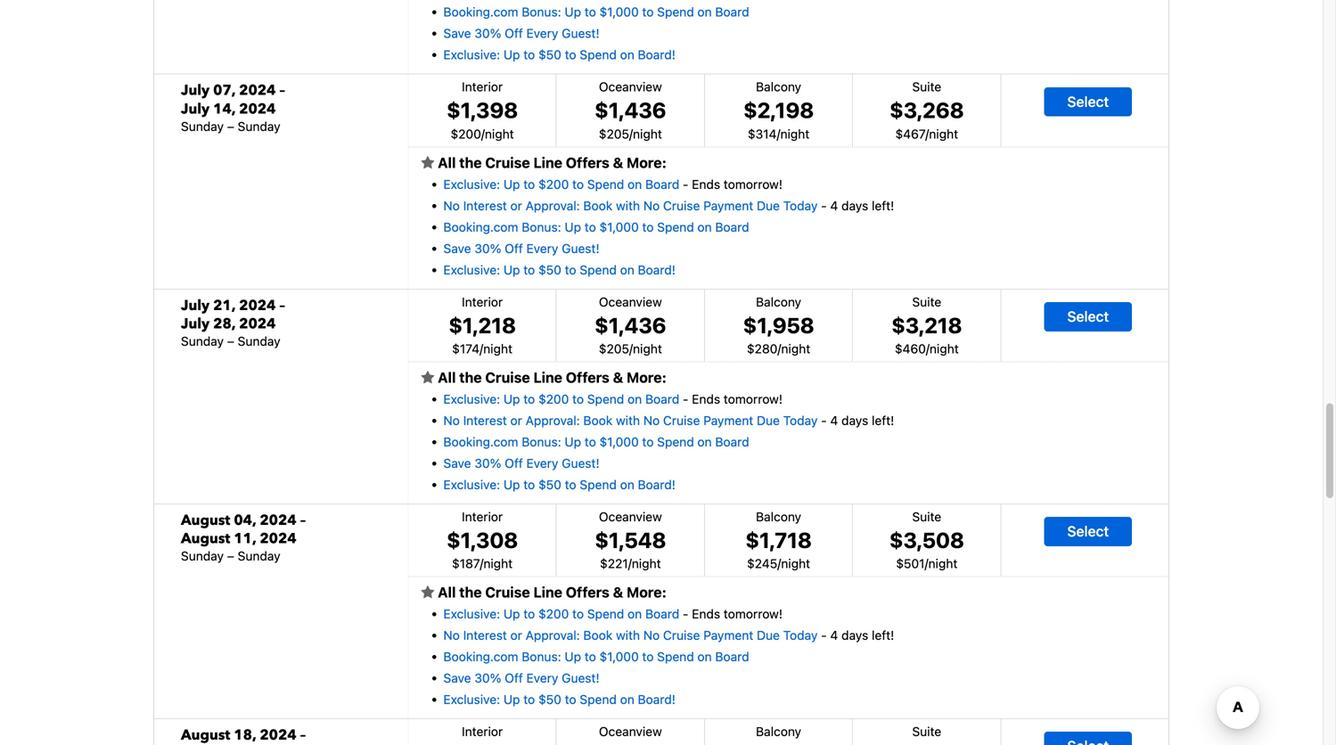 Task type: locate. For each thing, give the bounding box(es) containing it.
exclusive: up to $200 to spend on board link for $1,398
[[444, 177, 680, 192]]

1 vertical spatial oceanview $1,436 $205 / night
[[595, 295, 667, 356]]

guest! for $1,218
[[562, 456, 600, 471]]

0 vertical spatial days
[[842, 198, 869, 213]]

bonus:
[[522, 5, 562, 19], [522, 220, 562, 234], [522, 435, 562, 449], [522, 650, 562, 664]]

save
[[444, 26, 471, 41], [444, 241, 471, 256], [444, 456, 471, 471], [444, 671, 471, 686]]

guest!
[[562, 26, 600, 41], [562, 241, 600, 256], [562, 456, 600, 471], [562, 671, 600, 686]]

2 due from the top
[[757, 413, 780, 428]]

11,
[[234, 529, 256, 549]]

approval:
[[526, 198, 580, 213], [526, 413, 580, 428], [526, 628, 580, 643]]

3 balcony from the top
[[756, 510, 802, 524]]

3 interest from the top
[[463, 628, 507, 643]]

2 more: from the top
[[627, 369, 667, 386]]

0 vertical spatial $205
[[599, 127, 630, 141]]

2 select link from the top
[[1045, 302, 1133, 332]]

due
[[757, 198, 780, 213], [757, 413, 780, 428], [757, 628, 780, 643]]

1 vertical spatial star image
[[421, 586, 435, 600]]

sunday down 07,
[[181, 119, 224, 134]]

0 vertical spatial or
[[511, 198, 523, 213]]

$1,000 for $1,398
[[600, 220, 639, 234]]

0 vertical spatial offers
[[566, 154, 610, 171]]

1 vertical spatial tomorrow!
[[724, 392, 783, 407]]

exclusive: up to $200 to spend on board -                   ends tomorrow! no interest or approval: book with no cruise payment due today -                         4 days left! booking.com bonus: up to $1,000 to spend on board save 30% off every guest! exclusive: up to $50 to spend on board! for $1,718
[[444, 607, 895, 707]]

0 vertical spatial $1,436
[[595, 98, 667, 123]]

0 vertical spatial interest
[[463, 198, 507, 213]]

oceanview $1,548 $221 / night
[[595, 510, 667, 571]]

every for $1,308
[[527, 671, 559, 686]]

21,
[[213, 296, 236, 316]]

select link
[[1045, 87, 1133, 117], [1045, 302, 1133, 332], [1045, 517, 1133, 547]]

spend
[[657, 5, 694, 19], [580, 47, 617, 62], [588, 177, 625, 192], [657, 220, 694, 234], [580, 262, 617, 277], [588, 392, 625, 407], [657, 435, 694, 449], [580, 477, 617, 492], [588, 607, 625, 622], [657, 650, 694, 664], [580, 692, 617, 707]]

select
[[1068, 93, 1110, 110], [1068, 308, 1110, 325], [1068, 523, 1110, 540]]

interior inside interior $1,218 $174 / night
[[462, 295, 503, 309]]

2 vertical spatial &
[[613, 584, 624, 601]]

2 left! from the top
[[872, 413, 895, 428]]

$245
[[747, 557, 778, 571]]

sunday right 28,
[[238, 334, 281, 349]]

all for $1,218
[[438, 369, 456, 386]]

2024 right 07,
[[239, 81, 276, 101]]

booking.com bonus: up to $1,000 to spend on board save 30% off every guest! exclusive: up to $50 to spend on board!
[[444, 5, 750, 62]]

2 with from the top
[[616, 413, 640, 428]]

balcony for $2,198
[[756, 80, 802, 94]]

2 july from the top
[[181, 99, 210, 119]]

2 vertical spatial tomorrow!
[[724, 607, 783, 622]]

2 no interest or approval: book with no cruise payment due today link from the top
[[444, 413, 818, 428]]

july 07, 2024 – july 14, 2024 sunday – sunday
[[181, 81, 285, 134]]

select link for $3,508
[[1045, 517, 1133, 547]]

$200
[[451, 127, 481, 141], [539, 177, 569, 192], [539, 392, 569, 407], [539, 607, 569, 622]]

2024 right 28,
[[239, 314, 276, 334]]

book for $1,218
[[584, 413, 613, 428]]

select for $3,508
[[1068, 523, 1110, 540]]

tomorrow! down $314
[[724, 177, 783, 192]]

1 vertical spatial $1,436
[[595, 313, 667, 338]]

$3,268
[[890, 98, 964, 123]]

every for $1,398
[[527, 241, 559, 256]]

0 vertical spatial book
[[584, 198, 613, 213]]

all the cruise line offers & more:
[[435, 154, 667, 171], [435, 369, 667, 386], [435, 584, 667, 601]]

2 booking.com from the top
[[444, 220, 519, 234]]

4 30% from the top
[[475, 671, 502, 686]]

balcony
[[756, 80, 802, 94], [756, 295, 802, 309], [756, 510, 802, 524], [756, 725, 802, 739]]

due down $245
[[757, 628, 780, 643]]

3 save 30% off every guest! link from the top
[[444, 456, 600, 471]]

payment for $2,198
[[704, 198, 754, 213]]

1 book from the top
[[584, 198, 613, 213]]

07,
[[213, 81, 236, 101]]

0 vertical spatial 4
[[831, 198, 839, 213]]

every inside booking.com bonus: up to $1,000 to spend on board save 30% off every guest! exclusive: up to $50 to spend on board!
[[527, 26, 559, 41]]

/ inside the interior $1,308 $187 / night
[[480, 557, 484, 571]]

book
[[584, 198, 613, 213], [584, 413, 613, 428], [584, 628, 613, 643]]

all the cruise line offers & more: down interior $1,218 $174 / night in the left of the page
[[435, 369, 667, 386]]

2 $50 from the top
[[539, 262, 562, 277]]

night
[[485, 127, 514, 141], [633, 127, 662, 141], [781, 127, 810, 141], [930, 127, 959, 141], [484, 342, 513, 356], [633, 342, 662, 356], [782, 342, 811, 356], [930, 342, 959, 356], [484, 557, 513, 571], [632, 557, 661, 571], [782, 557, 811, 571], [929, 557, 958, 571]]

$1,436
[[595, 98, 667, 123], [595, 313, 667, 338]]

interior $1,398 $200 / night
[[447, 80, 518, 141]]

1 board! from the top
[[638, 47, 676, 62]]

2 all from the top
[[438, 369, 456, 386]]

04,
[[234, 511, 256, 531]]

$1,436 for $2,198
[[595, 98, 667, 123]]

exclusive: up to $50 to spend on board! link for $1,398
[[444, 262, 676, 277]]

0 vertical spatial select
[[1068, 93, 1110, 110]]

1 no interest or approval: book with no cruise payment due today link from the top
[[444, 198, 818, 213]]

3 select from the top
[[1068, 523, 1110, 540]]

0 vertical spatial due
[[757, 198, 780, 213]]

0 vertical spatial today
[[784, 198, 818, 213]]

suite inside suite $3,508 $501 / night
[[913, 510, 942, 524]]

4 interior from the top
[[462, 725, 503, 739]]

2 $1,436 from the top
[[595, 313, 667, 338]]

2 bonus: from the top
[[522, 220, 562, 234]]

today for $1,718
[[784, 628, 818, 643]]

interior $1,308 $187 / night
[[447, 510, 518, 571]]

guest! inside booking.com bonus: up to $1,000 to spend on board save 30% off every guest! exclusive: up to $50 to spend on board!
[[562, 26, 600, 41]]

1 vertical spatial or
[[511, 413, 523, 428]]

1 booking.com from the top
[[444, 5, 519, 19]]

more: for $1,958
[[627, 369, 667, 386]]

suite for $3,508
[[913, 510, 942, 524]]

offers for $1,308
[[566, 584, 610, 601]]

to
[[585, 5, 596, 19], [643, 5, 654, 19], [524, 47, 535, 62], [565, 47, 577, 62], [524, 177, 535, 192], [573, 177, 584, 192], [585, 220, 596, 234], [643, 220, 654, 234], [524, 262, 535, 277], [565, 262, 577, 277], [524, 392, 535, 407], [573, 392, 584, 407], [585, 435, 596, 449], [643, 435, 654, 449], [524, 477, 535, 492], [565, 477, 577, 492], [524, 607, 535, 622], [573, 607, 584, 622], [585, 650, 596, 664], [643, 650, 654, 664], [524, 692, 535, 707], [565, 692, 577, 707]]

1 today from the top
[[784, 198, 818, 213]]

2 vertical spatial left!
[[872, 628, 895, 643]]

balcony inside balcony $1,718 $245 / night
[[756, 510, 802, 524]]

3 days from the top
[[842, 628, 869, 643]]

1 vertical spatial left!
[[872, 413, 895, 428]]

3 exclusive: up to $200 to spend on board -                   ends tomorrow! no interest or approval: book with no cruise payment due today -                         4 days left! booking.com bonus: up to $1,000 to spend on board save 30% off every guest! exclusive: up to $50 to spend on board! from the top
[[444, 607, 895, 707]]

1 suite from the top
[[913, 80, 942, 94]]

0 vertical spatial star image
[[421, 371, 435, 385]]

3 30% from the top
[[475, 456, 502, 471]]

balcony $1,958 $280 / night
[[743, 295, 815, 356]]

2 vertical spatial more:
[[627, 584, 667, 601]]

july
[[181, 81, 210, 101], [181, 99, 210, 119], [181, 296, 210, 316], [181, 314, 210, 334]]

2024
[[239, 81, 276, 101], [239, 99, 276, 119], [239, 296, 276, 316], [239, 314, 276, 334], [260, 511, 297, 531], [260, 529, 297, 549]]

1 30% from the top
[[475, 26, 502, 41]]

1 select link from the top
[[1045, 87, 1133, 117]]

2 vertical spatial ends
[[692, 607, 721, 622]]

approval: for $1,218
[[526, 413, 580, 428]]

all right star image
[[438, 154, 456, 171]]

3 save from the top
[[444, 456, 471, 471]]

1 ends from the top
[[692, 177, 721, 192]]

1 vertical spatial all
[[438, 369, 456, 386]]

2 vertical spatial approval:
[[526, 628, 580, 643]]

4
[[831, 198, 839, 213], [831, 413, 839, 428], [831, 628, 839, 643]]

select for $3,218
[[1068, 308, 1110, 325]]

1 vertical spatial with
[[616, 413, 640, 428]]

ends for $1,718
[[692, 607, 721, 622]]

2 vertical spatial today
[[784, 628, 818, 643]]

interior inside the interior $1,398 $200 / night
[[462, 80, 503, 94]]

ends
[[692, 177, 721, 192], [692, 392, 721, 407], [692, 607, 721, 622]]

2 vertical spatial 4
[[831, 628, 839, 643]]

1 oceanview from the top
[[599, 80, 662, 94]]

1 vertical spatial today
[[784, 413, 818, 428]]

2 save from the top
[[444, 241, 471, 256]]

sunday
[[181, 119, 224, 134], [238, 119, 281, 134], [181, 334, 224, 349], [238, 334, 281, 349], [181, 549, 224, 564], [238, 549, 281, 564]]

or
[[511, 198, 523, 213], [511, 413, 523, 428], [511, 628, 523, 643]]

2 vertical spatial interest
[[463, 628, 507, 643]]

more:
[[627, 154, 667, 171], [627, 369, 667, 386], [627, 584, 667, 601]]

0 vertical spatial all
[[438, 154, 456, 171]]

due down $280 at right
[[757, 413, 780, 428]]

4 booking.com from the top
[[444, 650, 519, 664]]

left! for $3,508
[[872, 628, 895, 643]]

the
[[459, 154, 482, 171], [459, 369, 482, 386], [459, 584, 482, 601]]

2 or from the top
[[511, 413, 523, 428]]

off
[[505, 26, 523, 41], [505, 241, 523, 256], [505, 456, 523, 471], [505, 671, 523, 686]]

2 $205 from the top
[[599, 342, 630, 356]]

night inside suite $3,268 $467 / night
[[930, 127, 959, 141]]

2 vertical spatial with
[[616, 628, 640, 643]]

offers
[[566, 154, 610, 171], [566, 369, 610, 386], [566, 584, 610, 601]]

payment down $314
[[704, 198, 754, 213]]

1 left! from the top
[[872, 198, 895, 213]]

sunday left 11,
[[181, 549, 224, 564]]

$50
[[539, 47, 562, 62], [539, 262, 562, 277], [539, 477, 562, 492], [539, 692, 562, 707]]

approval: for $1,398
[[526, 198, 580, 213]]

night inside interior $1,218 $174 / night
[[484, 342, 513, 356]]

the for $1,308
[[459, 584, 482, 601]]

3 every from the top
[[527, 456, 559, 471]]

$205
[[599, 127, 630, 141], [599, 342, 630, 356]]

balcony inside balcony $1,958 $280 / night
[[756, 295, 802, 309]]

1 vertical spatial 4
[[831, 413, 839, 428]]

/ inside oceanview $1,548 $221 / night
[[628, 557, 632, 571]]

2 all the cruise line offers & more: from the top
[[435, 369, 667, 386]]

1 interior from the top
[[462, 80, 503, 94]]

booking.com for $1,218
[[444, 435, 519, 449]]

3 exclusive: up to $200 to spend on board link from the top
[[444, 607, 680, 622]]

left!
[[872, 198, 895, 213], [872, 413, 895, 428], [872, 628, 895, 643]]

4 save from the top
[[444, 671, 471, 686]]

4 bonus: from the top
[[522, 650, 562, 664]]

2 exclusive: up to $50 to spend on board! link from the top
[[444, 262, 676, 277]]

$467
[[896, 127, 926, 141]]

booking.com
[[444, 5, 519, 19], [444, 220, 519, 234], [444, 435, 519, 449], [444, 650, 519, 664]]

– down 21,
[[227, 334, 234, 349]]

&
[[613, 154, 624, 171], [613, 369, 624, 386], [613, 584, 624, 601]]

3 july from the top
[[181, 296, 210, 316]]

1 $1,000 from the top
[[600, 5, 639, 19]]

2 vertical spatial or
[[511, 628, 523, 643]]

suite
[[913, 80, 942, 94], [913, 295, 942, 309], [913, 510, 942, 524], [913, 725, 942, 739]]

$50 inside booking.com bonus: up to $1,000 to spend on board save 30% off every guest! exclusive: up to $50 to spend on board!
[[539, 47, 562, 62]]

1 vertical spatial exclusive: up to $200 to spend on board link
[[444, 392, 680, 407]]

days
[[842, 198, 869, 213], [842, 413, 869, 428], [842, 628, 869, 643]]

1 exclusive: up to $200 to spend on board -                   ends tomorrow! no interest or approval: book with no cruise payment due today -                         4 days left! booking.com bonus: up to $1,000 to spend on board save 30% off every guest! exclusive: up to $50 to spend on board! from the top
[[444, 177, 895, 277]]

3 all the cruise line offers & more: from the top
[[435, 584, 667, 601]]

night inside balcony $1,718 $245 / night
[[782, 557, 811, 571]]

1 payment from the top
[[704, 198, 754, 213]]

every
[[527, 26, 559, 41], [527, 241, 559, 256], [527, 456, 559, 471], [527, 671, 559, 686]]

july left 28,
[[181, 314, 210, 334]]

1 the from the top
[[459, 154, 482, 171]]

star image for $1,218
[[421, 371, 435, 385]]

the down $187
[[459, 584, 482, 601]]

4 july from the top
[[181, 314, 210, 334]]

2 vertical spatial days
[[842, 628, 869, 643]]

0 vertical spatial ends
[[692, 177, 721, 192]]

0 vertical spatial payment
[[704, 198, 754, 213]]

all the cruise line offers & more: down $221
[[435, 584, 667, 601]]

0 vertical spatial all the cruise line offers & more:
[[435, 154, 667, 171]]

payment down $280 at right
[[704, 413, 754, 428]]

interior
[[462, 80, 503, 94], [462, 295, 503, 309], [462, 510, 503, 524], [462, 725, 503, 739]]

all the cruise line offers & more: down the interior $1,398 $200 / night
[[435, 154, 667, 171]]

suite for $3,218
[[913, 295, 942, 309]]

0 vertical spatial approval:
[[526, 198, 580, 213]]

/ inside the interior $1,398 $200 / night
[[481, 127, 485, 141]]

1 vertical spatial all the cruise line offers & more:
[[435, 369, 667, 386]]

on
[[698, 5, 712, 19], [620, 47, 635, 62], [628, 177, 642, 192], [698, 220, 712, 234], [620, 262, 635, 277], [628, 392, 642, 407], [698, 435, 712, 449], [620, 477, 635, 492], [628, 607, 642, 622], [698, 650, 712, 664], [620, 692, 635, 707]]

2 vertical spatial line
[[534, 584, 563, 601]]

0 vertical spatial oceanview $1,436 $205 / night
[[595, 80, 667, 141]]

exclusive: up to $200 to spend on board link for $1,218
[[444, 392, 680, 407]]

2 board! from the top
[[638, 262, 676, 277]]

$1,000
[[600, 5, 639, 19], [600, 220, 639, 234], [600, 435, 639, 449], [600, 650, 639, 664]]

oceanview inside oceanview $1,548 $221 / night
[[599, 510, 662, 524]]

tomorrow! down $245
[[724, 607, 783, 622]]

1 exclusive: from the top
[[444, 47, 500, 62]]

1 vertical spatial $205
[[599, 342, 630, 356]]

1 oceanview $1,436 $205 / night from the top
[[595, 80, 667, 141]]

tomorrow! down $280 at right
[[724, 392, 783, 407]]

$50 for $1,218
[[539, 477, 562, 492]]

1 vertical spatial book
[[584, 413, 613, 428]]

board! for $1,718
[[638, 692, 676, 707]]

oceanview for $1,308
[[599, 510, 662, 524]]

2 select from the top
[[1068, 308, 1110, 325]]

3 the from the top
[[459, 584, 482, 601]]

sunday down 04,
[[238, 549, 281, 564]]

2 today from the top
[[784, 413, 818, 428]]

$187
[[452, 557, 480, 571]]

$205 for $1,218
[[599, 342, 630, 356]]

2 vertical spatial no interest or approval: book with no cruise payment due today link
[[444, 628, 818, 643]]

save 30% off every guest! link
[[444, 26, 600, 41], [444, 241, 600, 256], [444, 456, 600, 471], [444, 671, 600, 686]]

offers for $1,218
[[566, 369, 610, 386]]

save for $1,218
[[444, 456, 471, 471]]

– right 04,
[[300, 511, 306, 531]]

cruise
[[486, 154, 530, 171], [663, 198, 700, 213], [486, 369, 530, 386], [663, 413, 700, 428], [486, 584, 530, 601], [663, 628, 700, 643]]

3 all from the top
[[438, 584, 456, 601]]

oceanview $1,436 $205 / night
[[595, 80, 667, 141], [595, 295, 667, 356]]

-
[[683, 177, 689, 192], [821, 198, 827, 213], [683, 392, 689, 407], [821, 413, 827, 428], [683, 607, 689, 622], [821, 628, 827, 643]]

3 off from the top
[[505, 456, 523, 471]]

the right star image
[[459, 154, 482, 171]]

august left 11,
[[181, 529, 230, 549]]

$280
[[747, 342, 778, 356]]

$205 for $1,398
[[599, 127, 630, 141]]

0 vertical spatial left!
[[872, 198, 895, 213]]

1 vertical spatial more:
[[627, 369, 667, 386]]

all down $187
[[438, 584, 456, 601]]

0 vertical spatial &
[[613, 154, 624, 171]]

exclusive:
[[444, 47, 500, 62], [444, 177, 500, 192], [444, 262, 500, 277], [444, 392, 500, 407], [444, 477, 500, 492], [444, 607, 500, 622], [444, 692, 500, 707]]

2 vertical spatial due
[[757, 628, 780, 643]]

august
[[181, 511, 230, 531], [181, 529, 230, 549]]

board! for $2,198
[[638, 262, 676, 277]]

2 payment from the top
[[704, 413, 754, 428]]

3 $50 from the top
[[539, 477, 562, 492]]

3 exclusive: up to $50 to spend on board! link from the top
[[444, 477, 676, 492]]

3 today from the top
[[784, 628, 818, 643]]

every for $1,218
[[527, 456, 559, 471]]

select for $3,268
[[1068, 93, 1110, 110]]

interest
[[463, 198, 507, 213], [463, 413, 507, 428], [463, 628, 507, 643]]

all
[[438, 154, 456, 171], [438, 369, 456, 386], [438, 584, 456, 601]]

today
[[784, 198, 818, 213], [784, 413, 818, 428], [784, 628, 818, 643]]

due down $314
[[757, 198, 780, 213]]

no interest or approval: book with no cruise payment due today link for $1,398
[[444, 198, 818, 213]]

1 vertical spatial ends
[[692, 392, 721, 407]]

payment down $245
[[704, 628, 754, 643]]

3 or from the top
[[511, 628, 523, 643]]

star image
[[421, 371, 435, 385], [421, 586, 435, 600]]

1 vertical spatial the
[[459, 369, 482, 386]]

suite $3,508 $501 / night
[[890, 510, 965, 571]]

1 vertical spatial select
[[1068, 308, 1110, 325]]

$200 inside the interior $1,398 $200 / night
[[451, 127, 481, 141]]

2 star image from the top
[[421, 586, 435, 600]]

– right 21,
[[280, 296, 285, 316]]

/ inside interior $1,218 $174 / night
[[480, 342, 484, 356]]

2 vertical spatial exclusive: up to $200 to spend on board link
[[444, 607, 680, 622]]

1 with from the top
[[616, 198, 640, 213]]

exclusive: up to $50 to spend on board! link
[[444, 47, 676, 62], [444, 262, 676, 277], [444, 477, 676, 492], [444, 692, 676, 707]]

balcony for $1,718
[[756, 510, 802, 524]]

2 vertical spatial offers
[[566, 584, 610, 601]]

exclusive: up to $200 to spend on board link
[[444, 177, 680, 192], [444, 392, 680, 407], [444, 607, 680, 622]]

no
[[444, 198, 460, 213], [644, 198, 660, 213], [444, 413, 460, 428], [644, 413, 660, 428], [444, 628, 460, 643], [644, 628, 660, 643]]

3 select link from the top
[[1045, 517, 1133, 547]]

2 vertical spatial payment
[[704, 628, 754, 643]]

all down $174
[[438, 369, 456, 386]]

1 all from the top
[[438, 154, 456, 171]]

july 21, 2024 – july 28, 2024 sunday – sunday
[[181, 296, 285, 349]]

2 vertical spatial book
[[584, 628, 613, 643]]

the down $174
[[459, 369, 482, 386]]

today for $2,198
[[784, 198, 818, 213]]

0 vertical spatial exclusive: up to $200 to spend on board link
[[444, 177, 680, 192]]

0 vertical spatial tomorrow!
[[724, 177, 783, 192]]

2 offers from the top
[[566, 369, 610, 386]]

no interest or approval: book with no cruise payment due today link
[[444, 198, 818, 213], [444, 413, 818, 428], [444, 628, 818, 643]]

/ inside suite $3,268 $467 / night
[[926, 127, 930, 141]]

due for $2,198
[[757, 198, 780, 213]]

oceanview
[[599, 80, 662, 94], [599, 295, 662, 309], [599, 510, 662, 524], [599, 725, 662, 739]]

1 days from the top
[[842, 198, 869, 213]]

/ inside the suite $3,218 $460 / night
[[926, 342, 930, 356]]

suite inside suite $3,268 $467 / night
[[913, 80, 942, 94]]

3 bonus: from the top
[[522, 435, 562, 449]]

exclusive: up to $200 to spend on board -                   ends tomorrow! no interest or approval: book with no cruise payment due today -                         4 days left! booking.com bonus: up to $1,000 to spend on board save 30% off every guest! exclusive: up to $50 to spend on board!
[[444, 177, 895, 277], [444, 392, 895, 492], [444, 607, 895, 707]]

3 ends from the top
[[692, 607, 721, 622]]

–
[[280, 81, 285, 101], [227, 119, 234, 134], [280, 296, 285, 316], [227, 334, 234, 349], [300, 511, 306, 531], [227, 549, 234, 564]]

due for $1,718
[[757, 628, 780, 643]]

1 tomorrow! from the top
[[724, 177, 783, 192]]

july left 21,
[[181, 296, 210, 316]]

2 vertical spatial exclusive: up to $200 to spend on board -                   ends tomorrow! no interest or approval: book with no cruise payment due today -                         4 days left! booking.com bonus: up to $1,000 to spend on board save 30% off every guest! exclusive: up to $50 to spend on board!
[[444, 607, 895, 707]]

night inside suite $3,508 $501 / night
[[929, 557, 958, 571]]

0 vertical spatial with
[[616, 198, 640, 213]]

/
[[481, 127, 485, 141], [630, 127, 633, 141], [777, 127, 781, 141], [926, 127, 930, 141], [480, 342, 484, 356], [630, 342, 633, 356], [778, 342, 782, 356], [926, 342, 930, 356], [480, 557, 484, 571], [628, 557, 632, 571], [778, 557, 782, 571], [925, 557, 929, 571]]

1 offers from the top
[[566, 154, 610, 171]]

due for $1,958
[[757, 413, 780, 428]]

1 $50 from the top
[[539, 47, 562, 62]]

2 interior from the top
[[462, 295, 503, 309]]

interior inside the interior $1,308 $187 / night
[[462, 510, 503, 524]]

3 with from the top
[[616, 628, 640, 643]]

1 balcony from the top
[[756, 80, 802, 94]]

1 vertical spatial select link
[[1045, 302, 1133, 332]]

with
[[616, 198, 640, 213], [616, 413, 640, 428], [616, 628, 640, 643]]

4 $1,000 from the top
[[600, 650, 639, 664]]

1 vertical spatial line
[[534, 369, 563, 386]]

1 all the cruise line offers & more: from the top
[[435, 154, 667, 171]]

4 for $1,718
[[831, 628, 839, 643]]

interior $1,218 $174 / night
[[449, 295, 516, 356]]

payment
[[704, 198, 754, 213], [704, 413, 754, 428], [704, 628, 754, 643]]

0 vertical spatial more:
[[627, 154, 667, 171]]

suite inside the suite $3,218 $460 / night
[[913, 295, 942, 309]]

2 booking.com bonus: up to $1,000 to spend on board link from the top
[[444, 220, 750, 234]]

select link for $3,268
[[1045, 87, 1133, 117]]

tomorrow! for $1,958
[[724, 392, 783, 407]]

1 $1,436 from the top
[[595, 98, 667, 123]]

approval: for $1,308
[[526, 628, 580, 643]]

off for $1,218
[[505, 456, 523, 471]]

august left 04,
[[181, 511, 230, 531]]

1 vertical spatial no interest or approval: book with no cruise payment due today link
[[444, 413, 818, 428]]

1 every from the top
[[527, 26, 559, 41]]

$501
[[897, 557, 925, 571]]

1 vertical spatial approval:
[[526, 413, 580, 428]]

0 vertical spatial exclusive: up to $200 to spend on board -                   ends tomorrow! no interest or approval: book with no cruise payment due today -                         4 days left! booking.com bonus: up to $1,000 to spend on board save 30% off every guest! exclusive: up to $50 to spend on board!
[[444, 177, 895, 277]]

1 4 from the top
[[831, 198, 839, 213]]

with for $1,308
[[616, 628, 640, 643]]

book for $1,308
[[584, 628, 613, 643]]

line for $1,218
[[534, 369, 563, 386]]

booking.com bonus: up to $1,000 to spend on board link
[[444, 5, 750, 19], [444, 220, 750, 234], [444, 435, 750, 449], [444, 650, 750, 664]]

balcony inside 'balcony $2,198 $314 / night'
[[756, 80, 802, 94]]

1 vertical spatial due
[[757, 413, 780, 428]]

3 offers from the top
[[566, 584, 610, 601]]

tomorrow!
[[724, 177, 783, 192], [724, 392, 783, 407], [724, 607, 783, 622]]

1 vertical spatial payment
[[704, 413, 754, 428]]

2 vertical spatial select link
[[1045, 517, 1133, 547]]

board
[[716, 5, 750, 19], [646, 177, 680, 192], [716, 220, 750, 234], [646, 392, 680, 407], [716, 435, 750, 449], [646, 607, 680, 622], [716, 650, 750, 664]]

0 vertical spatial no interest or approval: book with no cruise payment due today link
[[444, 198, 818, 213]]

interior for $1,218
[[462, 295, 503, 309]]

1 line from the top
[[534, 154, 563, 171]]

0 vertical spatial line
[[534, 154, 563, 171]]

/ inside suite $3,508 $501 / night
[[925, 557, 929, 571]]

up
[[565, 5, 581, 19], [504, 47, 520, 62], [504, 177, 520, 192], [565, 220, 581, 234], [504, 262, 520, 277], [504, 392, 520, 407], [565, 435, 581, 449], [504, 477, 520, 492], [504, 607, 520, 622], [565, 650, 581, 664], [504, 692, 520, 707]]

0 vertical spatial select link
[[1045, 87, 1133, 117]]

0 vertical spatial the
[[459, 154, 482, 171]]

7 exclusive: from the top
[[444, 692, 500, 707]]

$200 for $1,398
[[539, 177, 569, 192]]

2 vertical spatial select
[[1068, 523, 1110, 540]]

line
[[534, 154, 563, 171], [534, 369, 563, 386], [534, 584, 563, 601]]

2 vertical spatial all the cruise line offers & more:
[[435, 584, 667, 601]]

30%
[[475, 26, 502, 41], [475, 241, 502, 256], [475, 456, 502, 471], [475, 671, 502, 686]]

off for $1,308
[[505, 671, 523, 686]]

/ inside 'balcony $2,198 $314 / night'
[[777, 127, 781, 141]]

1 vertical spatial &
[[613, 369, 624, 386]]

july left 14, on the left of page
[[181, 99, 210, 119]]

1 vertical spatial offers
[[566, 369, 610, 386]]

2 book from the top
[[584, 413, 613, 428]]

1 guest! from the top
[[562, 26, 600, 41]]

july left 07,
[[181, 81, 210, 101]]

1 vertical spatial days
[[842, 413, 869, 428]]

save inside booking.com bonus: up to $1,000 to spend on board save 30% off every guest! exclusive: up to $50 to spend on board!
[[444, 26, 471, 41]]

$1,718
[[746, 528, 812, 553]]

1 approval: from the top
[[526, 198, 580, 213]]

board!
[[638, 47, 676, 62], [638, 262, 676, 277], [638, 477, 676, 492], [638, 692, 676, 707]]

1 vertical spatial interest
[[463, 413, 507, 428]]

4 save 30% off every guest! link from the top
[[444, 671, 600, 686]]

2 vertical spatial all
[[438, 584, 456, 601]]

3 payment from the top
[[704, 628, 754, 643]]

line for $1,308
[[534, 584, 563, 601]]

exclusive: up to $200 to spend on board -                   ends tomorrow! no interest or approval: book with no cruise payment due today -                         4 days left! booking.com bonus: up to $1,000 to spend on board save 30% off every guest! exclusive: up to $50 to spend on board! for $1,958
[[444, 392, 895, 492]]

night inside balcony $1,958 $280 / night
[[782, 342, 811, 356]]

2 vertical spatial the
[[459, 584, 482, 601]]

1 vertical spatial exclusive: up to $200 to spend on board -                   ends tomorrow! no interest or approval: book with no cruise payment due today -                         4 days left! booking.com bonus: up to $1,000 to spend on board save 30% off every guest! exclusive: up to $50 to spend on board!
[[444, 392, 895, 492]]

3 & from the top
[[613, 584, 624, 601]]



Task type: describe. For each thing, give the bounding box(es) containing it.
or for $1,218
[[511, 413, 523, 428]]

all for $1,398
[[438, 154, 456, 171]]

2024 right 04,
[[260, 511, 297, 531]]

5 exclusive: from the top
[[444, 477, 500, 492]]

30% for $1,398
[[475, 241, 502, 256]]

$221
[[600, 557, 628, 571]]

booking.com bonus: up to $1,000 to spend on board link for $1,308
[[444, 650, 750, 664]]

star image
[[421, 156, 435, 170]]

payment for $1,958
[[704, 413, 754, 428]]

30% inside booking.com bonus: up to $1,000 to spend on board save 30% off every guest! exclusive: up to $50 to spend on board!
[[475, 26, 502, 41]]

1 booking.com bonus: up to $1,000 to spend on board link from the top
[[444, 5, 750, 19]]

4 suite from the top
[[913, 725, 942, 739]]

or for $1,398
[[511, 198, 523, 213]]

$1,958
[[743, 313, 815, 338]]

$1,000 for $1,308
[[600, 650, 639, 664]]

with for $1,218
[[616, 413, 640, 428]]

$174
[[452, 342, 480, 356]]

oceanview for $1,398
[[599, 80, 662, 94]]

left! for $3,218
[[872, 413, 895, 428]]

/ inside balcony $1,958 $280 / night
[[778, 342, 782, 356]]

suite for $3,268
[[913, 80, 942, 94]]

save for $1,308
[[444, 671, 471, 686]]

save 30% off every guest! link for $1,308
[[444, 671, 600, 686]]

$460
[[895, 342, 926, 356]]

booking.com inside booking.com bonus: up to $1,000 to spend on board save 30% off every guest! exclusive: up to $50 to spend on board!
[[444, 5, 519, 19]]

$2,198
[[744, 98, 814, 123]]

exclusive: inside booking.com bonus: up to $1,000 to spend on board save 30% off every guest! exclusive: up to $50 to spend on board!
[[444, 47, 500, 62]]

$1,398
[[447, 98, 518, 123]]

30% for $1,308
[[475, 671, 502, 686]]

night inside the suite $3,218 $460 / night
[[930, 342, 959, 356]]

exclusive: up to $200 to spend on board -                   ends tomorrow! no interest or approval: book with no cruise payment due today -                         4 days left! booking.com bonus: up to $1,000 to spend on board save 30% off every guest! exclusive: up to $50 to spend on board! for $2,198
[[444, 177, 895, 277]]

$3,218
[[892, 313, 963, 338]]

1 exclusive: up to $50 to spend on board! link from the top
[[444, 47, 676, 62]]

booking.com bonus: up to $1,000 to spend on board link for $1,398
[[444, 220, 750, 234]]

2 exclusive: from the top
[[444, 177, 500, 192]]

4 for $1,958
[[831, 413, 839, 428]]

$1,436 for $1,958
[[595, 313, 667, 338]]

6 exclusive: from the top
[[444, 607, 500, 622]]

night inside oceanview $1,548 $221 / night
[[632, 557, 661, 571]]

interest for $1,308
[[463, 628, 507, 643]]

night inside 'balcony $2,198 $314 / night'
[[781, 127, 810, 141]]

1 save 30% off every guest! link from the top
[[444, 26, 600, 41]]

august 04, 2024 – august 11, 2024 sunday – sunday
[[181, 511, 306, 564]]

$50 for $1,308
[[539, 692, 562, 707]]

booking.com bonus: up to $1,000 to spend on board link for $1,218
[[444, 435, 750, 449]]

$1,548
[[595, 528, 667, 553]]

select link for $3,218
[[1045, 302, 1133, 332]]

/ inside balcony $1,718 $245 / night
[[778, 557, 782, 571]]

$200 for $1,218
[[539, 392, 569, 407]]

& for $1,398
[[613, 154, 624, 171]]

$3,508
[[890, 528, 965, 553]]

$1,308
[[447, 528, 518, 553]]

sunday down 21,
[[181, 334, 224, 349]]

bonus: for $1,308
[[522, 650, 562, 664]]

– right 07,
[[280, 81, 285, 101]]

line for $1,398
[[534, 154, 563, 171]]

$314
[[748, 127, 777, 141]]

days for $3,218
[[842, 413, 869, 428]]

& for $1,218
[[613, 369, 624, 386]]

$1,218
[[449, 313, 516, 338]]

save for $1,398
[[444, 241, 471, 256]]

bonus: for $1,398
[[522, 220, 562, 234]]

2 august from the top
[[181, 529, 230, 549]]

interior for $1,308
[[462, 510, 503, 524]]

$200 for $1,308
[[539, 607, 569, 622]]

4 for $2,198
[[831, 198, 839, 213]]

balcony for $1,958
[[756, 295, 802, 309]]

payment for $1,718
[[704, 628, 754, 643]]

balcony $1,718 $245 / night
[[746, 510, 812, 571]]

4 balcony from the top
[[756, 725, 802, 739]]

booking.com for $1,308
[[444, 650, 519, 664]]

4 exclusive: from the top
[[444, 392, 500, 407]]

$1,000 for $1,218
[[600, 435, 639, 449]]

tomorrow! for $1,718
[[724, 607, 783, 622]]

save 30% off every guest! link for $1,398
[[444, 241, 600, 256]]

$1,000 inside booking.com bonus: up to $1,000 to spend on board save 30% off every guest! exclusive: up to $50 to spend on board!
[[600, 5, 639, 19]]

off inside booking.com bonus: up to $1,000 to spend on board save 30% off every guest! exclusive: up to $50 to spend on board!
[[505, 26, 523, 41]]

exclusive: up to $200 to spend on board link for $1,308
[[444, 607, 680, 622]]

no interest or approval: book with no cruise payment due today link for $1,308
[[444, 628, 818, 643]]

2024 right 11,
[[260, 529, 297, 549]]

the for $1,218
[[459, 369, 482, 386]]

oceanview $1,436 $205 / night for $1,958
[[595, 295, 667, 356]]

book for $1,398
[[584, 198, 613, 213]]

– down 07,
[[227, 119, 234, 134]]

no interest or approval: book with no cruise payment due today link for $1,218
[[444, 413, 818, 428]]

or for $1,308
[[511, 628, 523, 643]]

14,
[[213, 99, 236, 119]]

interest for $1,398
[[463, 198, 507, 213]]

days for $3,268
[[842, 198, 869, 213]]

board inside booking.com bonus: up to $1,000 to spend on board save 30% off every guest! exclusive: up to $50 to spend on board!
[[716, 5, 750, 19]]

4 oceanview from the top
[[599, 725, 662, 739]]

sunday right 14, on the left of page
[[238, 119, 281, 134]]

interior for $1,398
[[462, 80, 503, 94]]

interest for $1,218
[[463, 413, 507, 428]]

balcony $2,198 $314 / night
[[744, 80, 814, 141]]

3 exclusive: from the top
[[444, 262, 500, 277]]

1 july from the top
[[181, 81, 210, 101]]

days for $3,508
[[842, 628, 869, 643]]

with for $1,398
[[616, 198, 640, 213]]

offers for $1,398
[[566, 154, 610, 171]]

board! for $1,958
[[638, 477, 676, 492]]

2024 right 21,
[[239, 296, 276, 316]]

all the cruise line offers & more: for $1,398
[[435, 154, 667, 171]]

more: for $1,718
[[627, 584, 667, 601]]

guest! for $1,398
[[562, 241, 600, 256]]

booking.com for $1,398
[[444, 220, 519, 234]]

oceanview $1,436 $205 / night for $2,198
[[595, 80, 667, 141]]

the for $1,398
[[459, 154, 482, 171]]

all for $1,308
[[438, 584, 456, 601]]

28,
[[213, 314, 236, 334]]

board! inside booking.com bonus: up to $1,000 to spend on board save 30% off every guest! exclusive: up to $50 to spend on board!
[[638, 47, 676, 62]]

ends for $1,958
[[692, 392, 721, 407]]

night inside the interior $1,308 $187 / night
[[484, 557, 513, 571]]

bonus: inside booking.com bonus: up to $1,000 to spend on board save 30% off every guest! exclusive: up to $50 to spend on board!
[[522, 5, 562, 19]]

– down 04,
[[227, 549, 234, 564]]

today for $1,958
[[784, 413, 818, 428]]

1 august from the top
[[181, 511, 230, 531]]

guest! for $1,308
[[562, 671, 600, 686]]

ends for $2,198
[[692, 177, 721, 192]]

exclusive: up to $50 to spend on board! link for $1,308
[[444, 692, 676, 707]]

star image for $1,308
[[421, 586, 435, 600]]

2024 right 14, on the left of page
[[239, 99, 276, 119]]

suite $3,268 $467 / night
[[890, 80, 964, 141]]

tomorrow! for $2,198
[[724, 177, 783, 192]]

oceanview for $1,218
[[599, 295, 662, 309]]

night inside the interior $1,398 $200 / night
[[485, 127, 514, 141]]

suite $3,218 $460 / night
[[892, 295, 963, 356]]



Task type: vqa. For each thing, say whether or not it's contained in the screenshot.
fourth 'Interior' from the bottom of the page
yes



